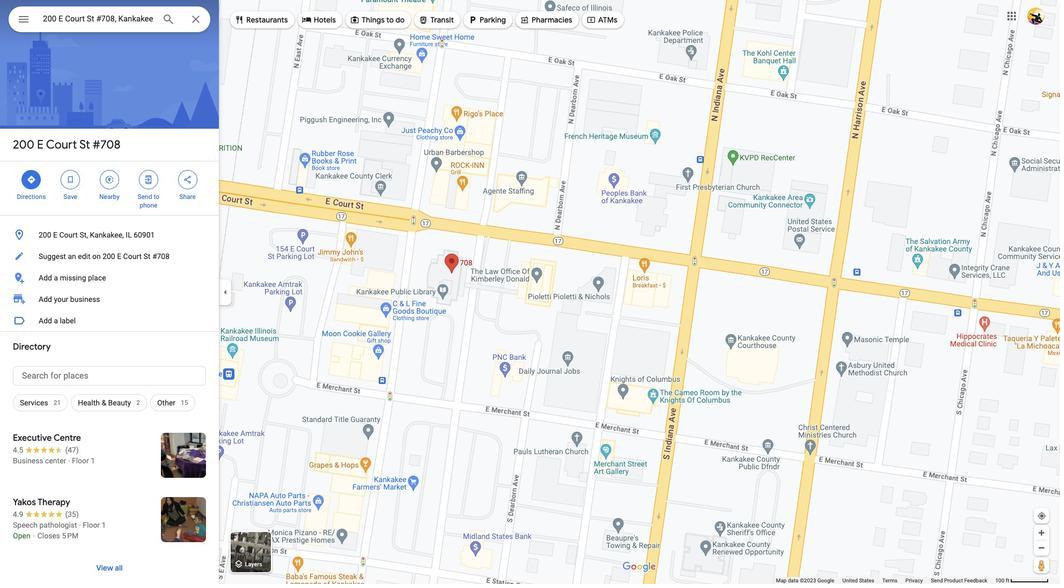 Task type: vqa. For each thing, say whether or not it's contained in the screenshot.


Task type: locate. For each thing, give the bounding box(es) containing it.
health
[[78, 399, 100, 407]]

a inside add a missing place button
[[54, 274, 58, 282]]

0 vertical spatial court
[[46, 137, 77, 152]]

1 vertical spatial add
[[39, 295, 52, 304]]

1 vertical spatial a
[[54, 317, 58, 325]]

add for add a missing place
[[39, 274, 52, 282]]

0 vertical spatial st
[[79, 137, 90, 152]]

ft
[[1006, 578, 1009, 584]]

data
[[788, 578, 799, 584]]

200 right on
[[103, 252, 115, 261]]

0 horizontal spatial 1
[[91, 457, 95, 465]]

to up phone on the top of page
[[154, 193, 159, 201]]

200 E Court St #708, Kankakee, IL 60901 field
[[9, 6, 210, 32]]

2 horizontal spatial e
[[117, 252, 121, 261]]

a
[[54, 274, 58, 282], [54, 317, 58, 325]]

send for send product feedback
[[931, 578, 943, 584]]

edit
[[78, 252, 90, 261]]

united
[[842, 578, 858, 584]]

200
[[13, 137, 34, 152], [39, 231, 51, 239], [103, 252, 115, 261]]

an
[[68, 252, 76, 261]]

0 vertical spatial ·
[[68, 457, 70, 465]]

send
[[138, 193, 152, 201], [931, 578, 943, 584]]

st
[[79, 137, 90, 152], [144, 252, 150, 261]]


[[468, 14, 478, 26]]

place
[[88, 274, 106, 282]]

100
[[995, 578, 1004, 584]]

None field
[[43, 12, 153, 25]]

e for 200 e court st #708
[[37, 137, 44, 152]]

 search field
[[9, 6, 210, 34]]

court left st,
[[59, 231, 78, 239]]

0 vertical spatial send
[[138, 193, 152, 201]]

send left product
[[931, 578, 943, 584]]

1 vertical spatial 200
[[39, 231, 51, 239]]

4.9 stars 35 reviews image
[[13, 509, 79, 520]]

200 up suggest
[[39, 231, 51, 239]]

e right on
[[117, 252, 121, 261]]

united states button
[[842, 577, 874, 584]]

a inside add a label button
[[54, 317, 58, 325]]

0 vertical spatial e
[[37, 137, 44, 152]]

st down 60901
[[144, 252, 150, 261]]

· right pathologist
[[79, 521, 81, 530]]

21
[[54, 399, 61, 407]]

0 horizontal spatial st
[[79, 137, 90, 152]]

a for label
[[54, 317, 58, 325]]

#708 down 60901
[[152, 252, 170, 261]]

do
[[396, 15, 405, 25]]

1 for executive centre
[[91, 457, 95, 465]]

add your business link
[[0, 289, 219, 310]]

2 vertical spatial court
[[123, 252, 142, 261]]

0 horizontal spatial #708
[[93, 137, 121, 152]]

1 add from the top
[[39, 274, 52, 282]]

1 a from the top
[[54, 274, 58, 282]]

1 horizontal spatial #708
[[152, 252, 170, 261]]

a left missing
[[54, 274, 58, 282]]

1 horizontal spatial 1
[[102, 521, 106, 530]]

business
[[13, 457, 43, 465]]

1 right center
[[91, 457, 95, 465]]

suggest an edit on 200 e court st #708 button
[[0, 246, 219, 267]]

executive centre
[[13, 433, 81, 444]]

0 horizontal spatial 200
[[13, 137, 34, 152]]

⋅
[[32, 532, 36, 540]]

zoom out image
[[1038, 544, 1046, 552]]

floor
[[72, 457, 89, 465], [83, 521, 100, 530]]

court
[[46, 137, 77, 152], [59, 231, 78, 239], [123, 252, 142, 261]]

pathologist
[[39, 521, 77, 530]]

 button
[[9, 6, 39, 34]]

center
[[45, 457, 66, 465]]

1 horizontal spatial e
[[53, 231, 57, 239]]

0 horizontal spatial to
[[154, 193, 159, 201]]

open
[[13, 532, 30, 540]]

send up phone on the top of page
[[138, 193, 152, 201]]


[[302, 14, 312, 26]]

missing
[[60, 274, 86, 282]]

privacy button
[[905, 577, 923, 584]]


[[419, 14, 428, 26]]

1
[[91, 457, 95, 465], [102, 521, 106, 530]]

&
[[102, 399, 106, 407]]

floor down (47)
[[72, 457, 89, 465]]

0 vertical spatial 200
[[13, 137, 34, 152]]

a left label
[[54, 317, 58, 325]]

0 vertical spatial 1
[[91, 457, 95, 465]]

privacy
[[905, 578, 923, 584]]

floor right pathologist
[[83, 521, 100, 530]]

2 vertical spatial 200
[[103, 252, 115, 261]]

footer
[[776, 577, 995, 584]]

· inside speech pathologist · floor 1 open ⋅ closes 5 pm
[[79, 521, 81, 530]]

1 vertical spatial court
[[59, 231, 78, 239]]

1 horizontal spatial ·
[[79, 521, 81, 530]]

add left label
[[39, 317, 52, 325]]

suggest
[[39, 252, 66, 261]]

2 add from the top
[[39, 295, 52, 304]]

0 horizontal spatial e
[[37, 137, 44, 152]]

business
[[70, 295, 100, 304]]

0 vertical spatial to
[[386, 15, 394, 25]]

beauty
[[108, 399, 131, 407]]

view
[[96, 563, 113, 573]]

0 horizontal spatial ·
[[68, 457, 70, 465]]

yakos therapy
[[13, 497, 70, 508]]

 things to do
[[350, 14, 405, 26]]

1 vertical spatial to
[[154, 193, 159, 201]]

things
[[362, 15, 385, 25]]

show street view coverage image
[[1034, 557, 1049, 573]]

pharmacies
[[532, 15, 572, 25]]

speech
[[13, 521, 38, 530]]

1 vertical spatial send
[[931, 578, 943, 584]]

1 horizontal spatial st
[[144, 252, 150, 261]]

to left do on the left top
[[386, 15, 394, 25]]

add left your
[[39, 295, 52, 304]]

2 a from the top
[[54, 317, 58, 325]]

2 vertical spatial e
[[117, 252, 121, 261]]

200 e court st #708
[[13, 137, 121, 152]]

0 vertical spatial a
[[54, 274, 58, 282]]

none text field inside 200 e court st #708 main content
[[13, 366, 206, 386]]

other 15
[[157, 399, 188, 407]]

therapy
[[38, 497, 70, 508]]

google
[[817, 578, 834, 584]]

1 vertical spatial floor
[[83, 521, 100, 530]]

· for therapy
[[79, 521, 81, 530]]

100 ft button
[[995, 578, 1049, 584]]

court down il
[[123, 252, 142, 261]]

send inside "button"
[[931, 578, 943, 584]]

terms
[[882, 578, 897, 584]]

google maps element
[[0, 0, 1060, 584]]

· down (47)
[[68, 457, 70, 465]]

0 vertical spatial add
[[39, 274, 52, 282]]

floor inside speech pathologist · floor 1 open ⋅ closes 5 pm
[[83, 521, 100, 530]]

e up suggest
[[53, 231, 57, 239]]

footer containing map data ©2023 google
[[776, 577, 995, 584]]

1 vertical spatial st
[[144, 252, 150, 261]]

to
[[386, 15, 394, 25], [154, 193, 159, 201]]

2 vertical spatial add
[[39, 317, 52, 325]]


[[26, 174, 36, 186]]

send inside 'send to phone'
[[138, 193, 152, 201]]

1 horizontal spatial to
[[386, 15, 394, 25]]

1 inside speech pathologist · floor 1 open ⋅ closes 5 pm
[[102, 521, 106, 530]]


[[234, 14, 244, 26]]

0 vertical spatial floor
[[72, 457, 89, 465]]

1 vertical spatial ·
[[79, 521, 81, 530]]

map
[[776, 578, 787, 584]]

0 horizontal spatial send
[[138, 193, 152, 201]]

1 up view
[[102, 521, 106, 530]]

business center · floor 1
[[13, 457, 95, 465]]

a for missing
[[54, 274, 58, 282]]

st up actions for 200 e court st #708 region
[[79, 137, 90, 152]]

1 horizontal spatial 200
[[39, 231, 51, 239]]

1 horizontal spatial send
[[931, 578, 943, 584]]

add down suggest
[[39, 274, 52, 282]]

transit
[[430, 15, 454, 25]]

court up 
[[46, 137, 77, 152]]

court for st
[[46, 137, 77, 152]]

None text field
[[13, 366, 206, 386]]

view all button
[[86, 555, 133, 581]]

send for send to phone
[[138, 193, 152, 201]]

200 up 
[[13, 137, 34, 152]]

1 vertical spatial #708
[[152, 252, 170, 261]]

1 vertical spatial 1
[[102, 521, 106, 530]]

0 vertical spatial #708
[[93, 137, 121, 152]]

#708
[[93, 137, 121, 152], [152, 252, 170, 261]]

1 vertical spatial e
[[53, 231, 57, 239]]

#708 up 
[[93, 137, 121, 152]]

il
[[126, 231, 132, 239]]

e
[[37, 137, 44, 152], [53, 231, 57, 239], [117, 252, 121, 261]]

e up directions on the left top of the page
[[37, 137, 44, 152]]

3 add from the top
[[39, 317, 52, 325]]

(47)
[[65, 446, 79, 454]]

directions
[[17, 193, 46, 201]]


[[105, 174, 114, 186]]



Task type: describe. For each thing, give the bounding box(es) containing it.
floor for therapy
[[83, 521, 100, 530]]

restaurants
[[246, 15, 288, 25]]

4.5 stars 47 reviews image
[[13, 445, 79, 455]]


[[17, 12, 30, 27]]

speech pathologist · floor 1 open ⋅ closes 5 pm
[[13, 521, 106, 540]]

none field inside '200 e court st #708, kankakee, il 60901' field
[[43, 12, 153, 25]]


[[586, 14, 596, 26]]

 parking
[[468, 14, 506, 26]]

map data ©2023 google
[[776, 578, 834, 584]]


[[183, 174, 192, 186]]

executive
[[13, 433, 52, 444]]

 restaurants
[[234, 14, 288, 26]]

hotels
[[314, 15, 336, 25]]

15
[[181, 399, 188, 407]]

save
[[63, 193, 77, 201]]

60901
[[134, 231, 155, 239]]

closes
[[37, 532, 60, 540]]

services
[[20, 399, 48, 407]]

nearby
[[99, 193, 120, 201]]

footer inside google maps "element"
[[776, 577, 995, 584]]

directory
[[13, 342, 51, 352]]

· for centre
[[68, 457, 70, 465]]

5 pm
[[62, 532, 78, 540]]

zoom in image
[[1038, 529, 1046, 537]]

google account: ben nelson  
(ben.nelson1980@gmail.com) image
[[1027, 7, 1045, 24]]

add a label
[[39, 317, 76, 325]]

your
[[54, 295, 68, 304]]

 pharmacies
[[520, 14, 572, 26]]

actions for 200 e court st #708 region
[[0, 161, 219, 215]]

layers
[[245, 561, 262, 568]]

add for add your business
[[39, 295, 52, 304]]

add a missing place
[[39, 274, 106, 282]]

services 21
[[20, 399, 61, 407]]

©2023
[[800, 578, 816, 584]]

floor for centre
[[72, 457, 89, 465]]

1 for yakos therapy
[[102, 521, 106, 530]]

e for 200 e court st, kankakee, il 60901
[[53, 231, 57, 239]]

st inside suggest an edit on 200 e court st #708 button
[[144, 252, 150, 261]]

view all
[[96, 563, 123, 573]]

all
[[115, 563, 123, 573]]

2 horizontal spatial 200
[[103, 252, 115, 261]]

product
[[944, 578, 963, 584]]

send product feedback
[[931, 578, 987, 584]]

states
[[859, 578, 874, 584]]

#708 inside suggest an edit on 200 e court st #708 button
[[152, 252, 170, 261]]

court for st,
[[59, 231, 78, 239]]

send product feedback button
[[931, 577, 987, 584]]


[[350, 14, 360, 26]]

200 for 200 e court st, kankakee, il 60901
[[39, 231, 51, 239]]

 transit
[[419, 14, 454, 26]]

add your business
[[39, 295, 100, 304]]

feedback
[[964, 578, 987, 584]]

terms button
[[882, 577, 897, 584]]

other
[[157, 399, 175, 407]]

centre
[[54, 433, 81, 444]]

200 for 200 e court st #708
[[13, 137, 34, 152]]

add for add a label
[[39, 317, 52, 325]]

2
[[136, 399, 140, 407]]

send to phone
[[138, 193, 159, 209]]

100 ft
[[995, 578, 1009, 584]]

suggest an edit on 200 e court st #708
[[39, 252, 170, 261]]

to inside ' things to do'
[[386, 15, 394, 25]]

4.9
[[13, 510, 23, 519]]

share
[[179, 193, 196, 201]]

200 e court st, kankakee, il 60901 button
[[0, 224, 219, 246]]

to inside 'send to phone'
[[154, 193, 159, 201]]

200 e court st #708 main content
[[0, 0, 219, 584]]

kankakee,
[[90, 231, 124, 239]]


[[520, 14, 529, 26]]

add a missing place button
[[0, 267, 219, 289]]


[[144, 174, 153, 186]]

st,
[[80, 231, 88, 239]]

united states
[[842, 578, 874, 584]]

 atms
[[586, 14, 617, 26]]

phone
[[140, 202, 157, 209]]

yakos
[[13, 497, 36, 508]]

on
[[92, 252, 101, 261]]

show your location image
[[1037, 511, 1047, 521]]

health & beauty 2
[[78, 399, 140, 407]]

atms
[[598, 15, 617, 25]]

4.5
[[13, 446, 23, 454]]

collapse side panel image
[[219, 286, 231, 298]]

label
[[60, 317, 76, 325]]


[[66, 174, 75, 186]]



